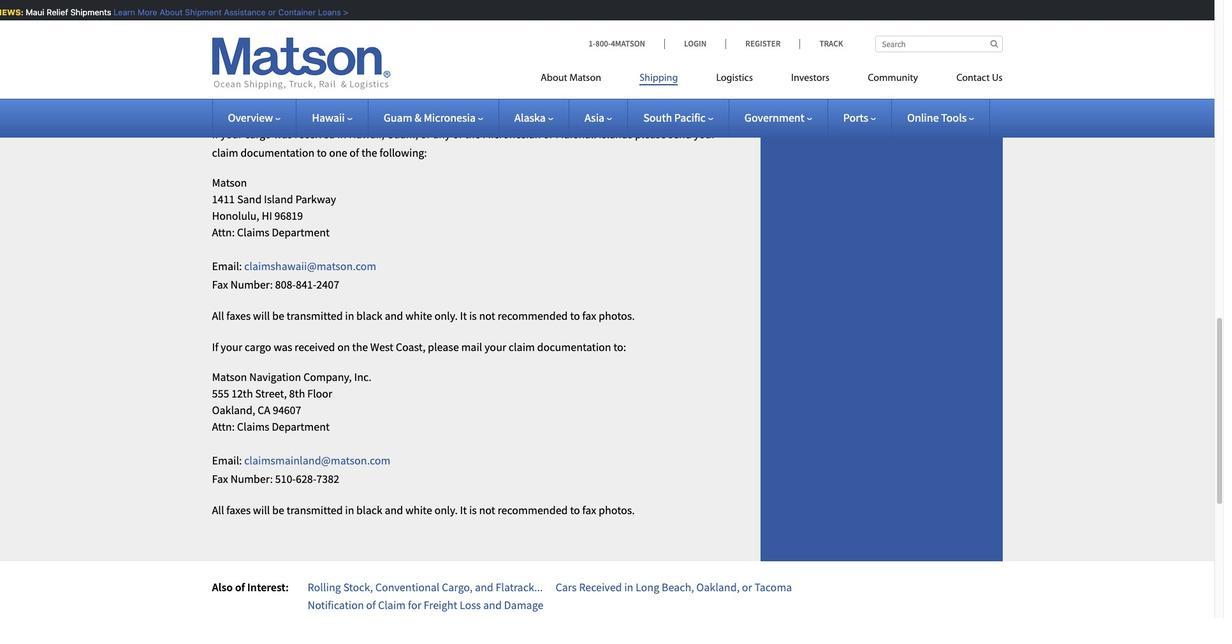 Task type: vqa. For each thing, say whether or not it's contained in the screenshot.
NAVIGATION
yes



Task type: locate. For each thing, give the bounding box(es) containing it.
cargo down overview link
[[245, 127, 271, 141]]

1 attn: from the top
[[212, 225, 235, 239]]

cargo
[[550, 77, 576, 92], [459, 96, 485, 110], [245, 127, 271, 141], [245, 340, 271, 354]]

0 vertical spatial not
[[479, 309, 495, 323]]

1 vertical spatial transmitted
[[287, 503, 343, 518]]

or up the damages
[[266, 7, 274, 17]]

received for in
[[295, 127, 335, 141]]

1 vertical spatial what
[[643, 77, 667, 92]]

email: for email: claimshawaii@matson.com fax number: 808-841-2407
[[212, 259, 242, 274]]

of inside cars received in long beach, oakland, or tacoma notification of claim for freight loss and damage
[[366, 598, 376, 613]]

1 vertical spatial department
[[272, 419, 330, 434]]

1 horizontal spatial claim
[[412, 77, 439, 92]]

0 vertical spatial fax
[[212, 277, 228, 292]]

sand
[[237, 192, 262, 207]]

your down pacific
[[694, 127, 716, 141]]

1 white from the top
[[406, 309, 432, 323]]

0 vertical spatial fax
[[582, 309, 597, 323]]

1 vertical spatial white
[[406, 503, 432, 518]]

2 horizontal spatial a
[[557, 96, 562, 110]]

attn: down 555
[[212, 419, 235, 434]]

rolling stock, conventional cargo, and flatrack...
[[308, 580, 543, 595]]

2 was from the top
[[274, 340, 292, 354]]

1 vertical spatial email:
[[212, 454, 242, 468]]

will down email: claimsmainland@matson.com fax number: 510-628-7382
[[253, 503, 270, 518]]

if inside if your cargo was received in hawaii, guam, or any of the micronesian or marshall islands please send your claim documentation to one of the following:
[[212, 127, 218, 141]]

claim inside we appreciate your efforts to mitigate the claim by sorting through the cargo to determine what is actually damaged. if the outer carton is wet or damaged the cargo may just need a new carton and/or packaging.
[[412, 77, 439, 92]]

faxes
[[226, 309, 251, 323], [226, 503, 251, 518]]

2 white from the top
[[406, 503, 432, 518]]

2 vertical spatial matson
[[212, 370, 247, 385]]

company,
[[304, 370, 352, 385]]

2 department from the top
[[272, 419, 330, 434]]

only.
[[435, 309, 458, 323], [435, 503, 458, 518]]

guam,
[[387, 127, 418, 141]]

7382
[[317, 472, 339, 487]]

1 was from the top
[[274, 127, 292, 141]]

if your cargo was received on the west coast, please mail your claim documentation to:
[[212, 340, 626, 354]]

in down the claimsmainland@matson.com
[[345, 503, 354, 518]]

matson inside matson 1411 sand island parkway honolulu, hi 96819 attn: claims department
[[212, 176, 247, 190]]

matson navigation company, inc. 555 12th street, 8th floor oakland, ca 94607 attn: claims department
[[212, 370, 372, 434]]

a right issue,
[[338, 0, 344, 14]]

about inside top menu navigation
[[541, 73, 567, 84]]

1 vertical spatial claims
[[237, 419, 270, 434]]

1 horizontal spatial please
[[635, 127, 666, 141]]

1 vertical spatial matson
[[212, 176, 247, 190]]

matson for matson 1411 sand island parkway honolulu, hi 96819 attn: claims department
[[212, 176, 247, 190]]

2 recommended from the top
[[498, 503, 568, 518]]

micronesian
[[483, 127, 541, 141]]

cargo,
[[442, 580, 473, 595]]

1 only. from the top
[[435, 309, 458, 323]]

1 department from the top
[[272, 225, 330, 239]]

about up need on the left of the page
[[541, 73, 567, 84]]

number: left 510-
[[231, 472, 273, 487]]

0 vertical spatial received
[[295, 127, 335, 141]]

if down damaged.
[[212, 127, 218, 141]]

shipping link
[[621, 67, 697, 93]]

2 attn: from the top
[[212, 419, 235, 434]]

1 vertical spatial all
[[212, 503, 224, 518]]

0 vertical spatial white
[[406, 309, 432, 323]]

0 vertical spatial faxes
[[226, 309, 251, 323]]

if inside the if a mechanical issue, a statement from the mechanic explaining what the problem is and how those damages could have occurred
[[234, 0, 241, 14]]

1 vertical spatial recommended
[[498, 503, 568, 518]]

0 vertical spatial it
[[460, 309, 467, 323]]

2 photos. from the top
[[599, 503, 635, 518]]

claims inside matson 1411 sand island parkway honolulu, hi 96819 attn: claims department
[[237, 225, 270, 239]]

0 vertical spatial recommended
[[498, 309, 568, 323]]

to:
[[614, 340, 626, 354]]

hawaii link
[[312, 110, 352, 125]]

explaining
[[490, 0, 540, 14]]

1 received from the top
[[295, 127, 335, 141]]

1411
[[212, 192, 235, 207]]

the up damaged
[[394, 77, 410, 92]]

2 received from the top
[[295, 340, 335, 354]]

south pacific link
[[644, 110, 714, 125]]

section
[[745, 0, 1019, 562]]

0 vertical spatial about
[[158, 7, 181, 17]]

2 be from the top
[[272, 503, 284, 518]]

your up the 12th
[[221, 340, 242, 354]]

matson up 555
[[212, 370, 247, 385]]

0 vertical spatial matson
[[570, 73, 601, 84]]

was for in
[[274, 127, 292, 141]]

0 vertical spatial all faxes will be transmitted in black and white only. it is not recommended to fax photos.
[[212, 309, 635, 323]]

received
[[295, 127, 335, 141], [295, 340, 335, 354]]

the right on
[[352, 340, 368, 354]]

0 vertical spatial documentation
[[283, 40, 357, 54]]

0 vertical spatial email:
[[212, 259, 242, 274]]

may
[[488, 96, 508, 110]]

2 fax from the top
[[212, 472, 228, 487]]

0 vertical spatial transmitted
[[287, 309, 343, 323]]

will
[[399, 40, 416, 54], [253, 309, 270, 323], [253, 503, 270, 518]]

department down "96819"
[[272, 225, 330, 239]]

0 vertical spatial be
[[272, 309, 284, 323]]

claims down the ca on the bottom of the page
[[237, 419, 270, 434]]

628-
[[296, 472, 317, 487]]

1 vertical spatial oakland,
[[697, 580, 740, 595]]

register link
[[726, 38, 800, 49]]

your up outer
[[283, 77, 304, 92]]

0 horizontal spatial oakland,
[[212, 403, 255, 418]]

if up the damages
[[234, 0, 241, 14]]

interest:
[[247, 580, 289, 595]]

1-800-4matson link
[[589, 38, 665, 49]]

ports link
[[844, 110, 876, 125]]

be down 510-
[[272, 503, 284, 518]]

the left outer
[[271, 96, 287, 110]]

1 vertical spatial faxes
[[226, 503, 251, 518]]

2407
[[317, 277, 339, 292]]

if down appreciate
[[262, 96, 269, 110]]

other
[[255, 40, 280, 54]]

if for if your cargo was received on the west coast, please mail your claim documentation to:
[[212, 340, 218, 354]]

about
[[158, 7, 181, 17], [541, 73, 567, 84]]

0 vertical spatial number:
[[231, 277, 273, 292]]

about matson link
[[541, 67, 621, 93]]

1 horizontal spatial carton
[[587, 96, 618, 110]]

following:
[[380, 145, 427, 160]]

0 vertical spatial oakland,
[[212, 403, 255, 418]]

what right the explaining
[[542, 0, 566, 14]]

statement
[[346, 0, 395, 14]]

will down email: claimshawaii@matson.com fax number: 808-841-2407
[[253, 309, 270, 323]]

oakland, down the 12th
[[212, 403, 255, 418]]

1 vertical spatial photos.
[[599, 503, 635, 518]]

what up and/or
[[643, 77, 667, 92]]

received left on
[[295, 340, 335, 354]]

claim.
[[482, 40, 512, 54]]

1 vertical spatial was
[[274, 340, 292, 354]]

1 vertical spatial about
[[541, 73, 567, 84]]

fax inside email: claimshawaii@matson.com fax number: 808-841-2407
[[212, 277, 228, 292]]

will right the feel
[[399, 40, 416, 54]]

investors
[[791, 73, 830, 84]]

new
[[565, 96, 585, 110]]

0 vertical spatial department
[[272, 225, 330, 239]]

hi
[[262, 208, 272, 223]]

if
[[234, 0, 241, 14], [262, 96, 269, 110], [212, 127, 218, 141], [212, 340, 218, 354]]

the right from
[[423, 0, 438, 14]]

1 vertical spatial all faxes will be transmitted in black and white only. it is not recommended to fax photos.
[[212, 503, 635, 518]]

blue matson logo with ocean, shipping, truck, rail and logistics written beneath it. image
[[212, 38, 391, 90]]

0 horizontal spatial please
[[428, 340, 459, 354]]

assistance
[[222, 7, 264, 17]]

2 only. from the top
[[435, 503, 458, 518]]

carton down determine
[[587, 96, 618, 110]]

search image
[[991, 40, 998, 48]]

1 horizontal spatial oakland,
[[697, 580, 740, 595]]

damages
[[234, 18, 278, 32]]

email: inside email: claimsmainland@matson.com fax number: 510-628-7382
[[212, 454, 242, 468]]

community
[[868, 73, 918, 84]]

claims down 'hi'
[[237, 225, 270, 239]]

guam & micronesia link
[[384, 110, 483, 125]]

in up the one
[[337, 127, 347, 141]]

0 horizontal spatial carton
[[317, 96, 348, 110]]

or left tacoma
[[742, 580, 752, 595]]

be down 808-
[[272, 309, 284, 323]]

oakland, inside cars received in long beach, oakland, or tacoma notification of claim for freight loss and damage
[[697, 580, 740, 595]]

a
[[243, 0, 249, 14], [338, 0, 344, 14], [557, 96, 562, 110]]

number: for claimsmainland@matson.com
[[231, 472, 273, 487]]

number: inside email: claimshawaii@matson.com fax number: 808-841-2407
[[231, 277, 273, 292]]

or inside we appreciate your efforts to mitigate the claim by sorting through the cargo to determine what is actually damaged. if the outer carton is wet or damaged the cargo may just need a new carton and/or packaging.
[[381, 96, 391, 110]]

claimsmainland@matson.com
[[244, 454, 391, 468]]

0 vertical spatial all
[[212, 309, 224, 323]]

documentation down have
[[283, 40, 357, 54]]

have
[[309, 18, 332, 32]]

logistics link
[[697, 67, 772, 93]]

also of interest:
[[212, 580, 289, 595]]

a left new
[[557, 96, 562, 110]]

1 vertical spatial only.
[[435, 503, 458, 518]]

in inside cars received in long beach, oakland, or tacoma notification of claim for freight loss and damage
[[624, 580, 634, 595]]

0 vertical spatial was
[[274, 127, 292, 141]]

email: inside email: claimshawaii@matson.com fax number: 808-841-2407
[[212, 259, 242, 274]]

if inside we appreciate your efforts to mitigate the claim by sorting through the cargo to determine what is actually damaged. if the outer carton is wet or damaged the cargo may just need a new carton and/or packaging.
[[262, 96, 269, 110]]

on
[[337, 340, 350, 354]]

in
[[337, 127, 347, 141], [345, 309, 354, 323], [345, 503, 354, 518], [624, 580, 634, 595]]

fax inside email: claimsmainland@matson.com fax number: 510-628-7382
[[212, 472, 228, 487]]

in left long at bottom right
[[624, 580, 634, 595]]

1 vertical spatial documentation
[[241, 145, 315, 160]]

your
[[458, 40, 480, 54], [283, 77, 304, 92], [221, 127, 242, 141], [694, 127, 716, 141], [221, 340, 242, 354], [485, 340, 506, 354]]

0 horizontal spatial claim
[[212, 145, 238, 160]]

1 number: from the top
[[231, 277, 273, 292]]

a inside we appreciate your efforts to mitigate the claim by sorting through the cargo to determine what is actually damaged. if the outer carton is wet or damaged the cargo may just need a new carton and/or packaging.
[[557, 96, 562, 110]]

0 horizontal spatial what
[[542, 0, 566, 14]]

matson up 1411
[[212, 176, 247, 190]]

1 vertical spatial number:
[[231, 472, 273, 487]]

0 vertical spatial please
[[635, 127, 666, 141]]

you
[[359, 40, 377, 54]]

1 email: from the top
[[212, 259, 242, 274]]

received down hawaii
[[295, 127, 335, 141]]

1 all faxes will be transmitted in black and white only. it is not recommended to fax photos. from the top
[[212, 309, 635, 323]]

send
[[669, 127, 692, 141]]

attn: down honolulu, at the top of page
[[212, 225, 235, 239]]

1 fax from the top
[[212, 277, 228, 292]]

0 vertical spatial photos.
[[599, 309, 635, 323]]

a up the damages
[[243, 0, 249, 14]]

top menu navigation
[[541, 67, 1003, 93]]

received inside if your cargo was received in hawaii, guam, or any of the micronesian or marshall islands please send your claim documentation to one of the following:
[[295, 127, 335, 141]]

2 email: from the top
[[212, 454, 242, 468]]

was for on
[[274, 340, 292, 354]]

about right the more
[[158, 7, 181, 17]]

documentation down overview link
[[241, 145, 315, 160]]

loans
[[317, 7, 339, 17]]

0 vertical spatial claim
[[412, 77, 439, 92]]

1 vertical spatial claim
[[212, 145, 238, 160]]

claimshawaii@matson.com
[[244, 259, 376, 274]]

was inside if your cargo was received in hawaii, guam, or any of the micronesian or marshall islands please send your claim documentation to one of the following:
[[274, 127, 292, 141]]

1 horizontal spatial about
[[541, 73, 567, 84]]

1 all from the top
[[212, 309, 224, 323]]

of right the one
[[350, 145, 359, 160]]

1 vertical spatial be
[[272, 503, 284, 518]]

inc.
[[354, 370, 372, 385]]

1 vertical spatial not
[[479, 503, 495, 518]]

claim right mail
[[509, 340, 535, 354]]

investors link
[[772, 67, 849, 93]]

Search search field
[[875, 36, 1003, 52]]

documentation left 'to:' on the bottom of the page
[[537, 340, 611, 354]]

oakland, inside matson navigation company, inc. 555 12th street, 8th floor oakland, ca 94607 attn: claims department
[[212, 403, 255, 418]]

of left claim
[[366, 598, 376, 613]]

please down south
[[635, 127, 666, 141]]

2 fax from the top
[[582, 503, 597, 518]]

the down by
[[441, 96, 456, 110]]

2 carton from the left
[[587, 96, 618, 110]]

808-
[[275, 277, 296, 292]]

1 horizontal spatial what
[[643, 77, 667, 92]]

was down overview link
[[274, 127, 292, 141]]

0 vertical spatial attn:
[[212, 225, 235, 239]]

wet
[[361, 96, 378, 110]]

notification of claim for freight loss and damage link
[[308, 598, 544, 613]]

any other documentation you feel will support your claim.
[[234, 40, 512, 54]]

0 vertical spatial what
[[542, 0, 566, 14]]

cargo inside if your cargo was received in hawaii, guam, or any of the micronesian or marshall islands please send your claim documentation to one of the following:
[[245, 127, 271, 141]]

online tools
[[907, 110, 967, 125]]

transmitted down 628-
[[287, 503, 343, 518]]

1 vertical spatial black
[[357, 503, 383, 518]]

the left problem
[[568, 0, 584, 14]]

1 vertical spatial attn:
[[212, 419, 235, 434]]

claim up damaged
[[412, 77, 439, 92]]

to inside if your cargo was received in hawaii, guam, or any of the micronesian or marshall islands please send your claim documentation to one of the following:
[[317, 145, 327, 160]]

2 claims from the top
[[237, 419, 270, 434]]

need
[[530, 96, 554, 110]]

0 vertical spatial only.
[[435, 309, 458, 323]]

claim down overview
[[212, 145, 238, 160]]

transmitted down 841- on the left of page
[[287, 309, 343, 323]]

2 number: from the top
[[231, 472, 273, 487]]

1 vertical spatial fax
[[582, 503, 597, 518]]

2 faxes from the top
[[226, 503, 251, 518]]

oakland, right beach,
[[697, 580, 740, 595]]

number: inside email: claimsmainland@matson.com fax number: 510-628-7382
[[231, 472, 273, 487]]

1 claims from the top
[[237, 225, 270, 239]]

guam & micronesia
[[384, 110, 476, 125]]

number: left 808-
[[231, 277, 273, 292]]

carton down efforts
[[317, 96, 348, 110]]

was up the navigation
[[274, 340, 292, 354]]

container
[[277, 7, 314, 17]]

any
[[433, 127, 451, 141]]

2 horizontal spatial claim
[[509, 340, 535, 354]]

None search field
[[875, 36, 1003, 52]]

1 not from the top
[[479, 309, 495, 323]]

please left mail
[[428, 340, 459, 354]]

2 all from the top
[[212, 503, 224, 518]]

>
[[342, 7, 347, 17]]

pacific
[[675, 110, 706, 125]]

1 recommended from the top
[[498, 309, 568, 323]]

1 vertical spatial fax
[[212, 472, 228, 487]]

the
[[423, 0, 438, 14], [568, 0, 584, 14], [394, 77, 410, 92], [532, 77, 547, 92], [271, 96, 287, 110], [441, 96, 456, 110], [465, 127, 481, 141], [362, 145, 377, 160], [352, 340, 368, 354]]

matson up new
[[570, 73, 601, 84]]

mail
[[461, 340, 482, 354]]

or right 'wet'
[[381, 96, 391, 110]]

matson inside matson navigation company, inc. 555 12th street, 8th floor oakland, ca 94607 attn: claims department
[[212, 370, 247, 385]]

fax for email: claimsmainland@matson.com fax number: 510-628-7382
[[212, 472, 228, 487]]

if up 555
[[212, 340, 218, 354]]

stock,
[[343, 580, 373, 595]]

be
[[272, 309, 284, 323], [272, 503, 284, 518]]

is
[[630, 0, 637, 14], [669, 77, 677, 92], [351, 96, 358, 110], [469, 309, 477, 323], [469, 503, 477, 518]]

hawaii
[[312, 110, 345, 125]]

0 vertical spatial black
[[357, 309, 383, 323]]

black
[[357, 309, 383, 323], [357, 503, 383, 518]]

1 vertical spatial it
[[460, 503, 467, 518]]

shipping
[[640, 73, 678, 84]]

ca
[[258, 403, 270, 418]]

south
[[644, 110, 672, 125]]

email: for email: claimsmainland@matson.com fax number: 510-628-7382
[[212, 454, 242, 468]]

0 vertical spatial claims
[[237, 225, 270, 239]]

department down 94607
[[272, 419, 330, 434]]

claim inside if your cargo was received in hawaii, guam, or any of the micronesian or marshall islands please send your claim documentation to one of the following:
[[212, 145, 238, 160]]

relief
[[45, 7, 67, 17]]

1 vertical spatial received
[[295, 340, 335, 354]]



Task type: describe. For each thing, give the bounding box(es) containing it.
please inside if your cargo was received in hawaii, guam, or any of the micronesian or marshall islands please send your claim documentation to one of the following:
[[635, 127, 666, 141]]

overview link
[[228, 110, 281, 125]]

1 it from the top
[[460, 309, 467, 323]]

cargo up the navigation
[[245, 340, 271, 354]]

or inside cars received in long beach, oakland, or tacoma notification of claim for freight loss and damage
[[742, 580, 752, 595]]

us
[[992, 73, 1003, 84]]

the up need on the left of the page
[[532, 77, 547, 92]]

1 horizontal spatial a
[[338, 0, 344, 14]]

alaska link
[[515, 110, 554, 125]]

2 black from the top
[[357, 503, 383, 518]]

marshall
[[556, 127, 597, 141]]

555
[[212, 387, 229, 401]]

department inside matson navigation company, inc. 555 12th street, 8th floor oakland, ca 94607 attn: claims department
[[272, 419, 330, 434]]

could
[[280, 18, 307, 32]]

floor
[[307, 387, 332, 401]]

learn more about shipment assistance or container loans > link
[[112, 7, 347, 17]]

of right also
[[235, 580, 245, 595]]

matson 1411 sand island parkway honolulu, hi 96819 attn: claims department
[[212, 176, 336, 239]]

issue,
[[309, 0, 336, 14]]

cargo down sorting
[[459, 96, 485, 110]]

matson inside about matson link
[[570, 73, 601, 84]]

cargo up new
[[550, 77, 576, 92]]

1 carton from the left
[[317, 96, 348, 110]]

freight
[[424, 598, 458, 613]]

841-
[[296, 277, 317, 292]]

department inside matson 1411 sand island parkway honolulu, hi 96819 attn: claims department
[[272, 225, 330, 239]]

in up on
[[345, 309, 354, 323]]

mechanical
[[251, 0, 307, 14]]

appreciate
[[229, 77, 280, 92]]

loss
[[460, 598, 481, 613]]

also
[[212, 580, 233, 595]]

cars
[[556, 580, 577, 595]]

any
[[234, 40, 252, 54]]

west
[[370, 340, 394, 354]]

asia
[[585, 110, 605, 125]]

what inside we appreciate your efforts to mitigate the claim by sorting through the cargo to determine what is actually damaged. if the outer carton is wet or damaged the cargo may just need a new carton and/or packaging.
[[643, 77, 667, 92]]

conventional
[[375, 580, 440, 595]]

fax for email: claimshawaii@matson.com fax number: 808-841-2407
[[212, 277, 228, 292]]

government link
[[745, 110, 812, 125]]

south pacific
[[644, 110, 706, 125]]

number: for claimshawaii@matson.com
[[231, 277, 273, 292]]

damage
[[504, 598, 544, 613]]

we appreciate your efforts to mitigate the claim by sorting through the cargo to determine what is actually damaged. if the outer carton is wet or damaged the cargo may just need a new carton and/or packaging.
[[212, 77, 717, 110]]

navigation
[[249, 370, 301, 385]]

of right any on the left top
[[453, 127, 462, 141]]

ports
[[844, 110, 869, 125]]

1 black from the top
[[357, 309, 383, 323]]

attn: inside matson navigation company, inc. 555 12th street, 8th floor oakland, ca 94607 attn: claims department
[[212, 419, 235, 434]]

in inside if your cargo was received in hawaii, guam, or any of the micronesian or marshall islands please send your claim documentation to one of the following:
[[337, 127, 347, 141]]

if a mechanical issue, a statement from the mechanic explaining what the problem is and how those damages could have occurred
[[234, 0, 710, 32]]

online tools link
[[907, 110, 975, 125]]

learn more about shipment assistance or container loans >
[[112, 7, 347, 17]]

mechanic
[[441, 0, 488, 14]]

2 vertical spatial will
[[253, 503, 270, 518]]

shipments
[[69, 7, 110, 17]]

coast,
[[396, 340, 426, 354]]

1-
[[589, 38, 596, 49]]

efforts
[[307, 77, 338, 92]]

0 horizontal spatial about
[[158, 7, 181, 17]]

online
[[907, 110, 939, 125]]

by
[[441, 77, 452, 92]]

2 it from the top
[[460, 503, 467, 518]]

maui relief shipments
[[24, 7, 112, 17]]

0 horizontal spatial a
[[243, 0, 249, 14]]

0 vertical spatial will
[[399, 40, 416, 54]]

1 faxes from the top
[[226, 309, 251, 323]]

login
[[684, 38, 707, 49]]

login link
[[665, 38, 726, 49]]

received for on
[[295, 340, 335, 354]]

about matson
[[541, 73, 601, 84]]

1 be from the top
[[272, 309, 284, 323]]

1 fax from the top
[[582, 309, 597, 323]]

your right mail
[[485, 340, 506, 354]]

for
[[408, 598, 422, 613]]

2 not from the top
[[479, 503, 495, 518]]

honolulu,
[[212, 208, 259, 223]]

parkway
[[296, 192, 336, 207]]

tacoma
[[755, 580, 792, 595]]

96819
[[275, 208, 303, 223]]

if for if your cargo was received in hawaii, guam, or any of the micronesian or marshall islands please send your claim documentation to one of the following:
[[212, 127, 218, 141]]

attn: inside matson 1411 sand island parkway honolulu, hi 96819 attn: claims department
[[212, 225, 235, 239]]

2 vertical spatial claim
[[509, 340, 535, 354]]

1 transmitted from the top
[[287, 309, 343, 323]]

8th
[[289, 387, 305, 401]]

rolling stock, conventional cargo, and flatrack... link
[[308, 580, 543, 595]]

sorting
[[455, 77, 489, 92]]

your down overview
[[221, 127, 242, 141]]

your left 'claim.' on the left top
[[458, 40, 480, 54]]

occurred
[[335, 18, 377, 32]]

matson for matson navigation company, inc. 555 12th street, 8th floor oakland, ca 94607 attn: claims department
[[212, 370, 247, 385]]

the down micronesia
[[465, 127, 481, 141]]

2 vertical spatial documentation
[[537, 340, 611, 354]]

street,
[[255, 387, 287, 401]]

islands
[[599, 127, 633, 141]]

cars received in long beach, oakland, or tacoma notification of claim for freight loss and damage
[[308, 580, 792, 613]]

what inside the if a mechanical issue, a statement from the mechanic explaining what the problem is and how those damages could have occurred
[[542, 0, 566, 14]]

asia link
[[585, 110, 612, 125]]

logistics
[[716, 73, 753, 84]]

track link
[[800, 38, 843, 49]]

if for if a mechanical issue, a statement from the mechanic explaining what the problem is and how those damages could have occurred
[[234, 0, 241, 14]]

your inside we appreciate your efforts to mitigate the claim by sorting through the cargo to determine what is actually damaged. if the outer carton is wet or damaged the cargo may just need a new carton and/or packaging.
[[283, 77, 304, 92]]

through
[[491, 77, 529, 92]]

claims inside matson navigation company, inc. 555 12th street, 8th floor oakland, ca 94607 attn: claims department
[[237, 419, 270, 434]]

track
[[820, 38, 843, 49]]

we
[[212, 77, 227, 92]]

or down alaska link on the top left
[[543, 127, 554, 141]]

rolling
[[308, 580, 341, 595]]

12th
[[231, 387, 253, 401]]

1 vertical spatial will
[[253, 309, 270, 323]]

2 all faxes will be transmitted in black and white only. it is not recommended to fax photos. from the top
[[212, 503, 635, 518]]

contact
[[957, 73, 990, 84]]

documentation inside if your cargo was received in hawaii, guam, or any of the micronesian or marshall islands please send your claim documentation to one of the following:
[[241, 145, 315, 160]]

800-
[[596, 38, 611, 49]]

1 vertical spatial please
[[428, 340, 459, 354]]

claim
[[378, 598, 406, 613]]

1-800-4matson
[[589, 38, 645, 49]]

email: claimshawaii@matson.com fax number: 808-841-2407
[[212, 259, 376, 292]]

2 transmitted from the top
[[287, 503, 343, 518]]

the down hawaii,
[[362, 145, 377, 160]]

outer
[[289, 96, 315, 110]]

how
[[660, 0, 681, 14]]

or left any on the left top
[[421, 127, 431, 141]]

and inside cars received in long beach, oakland, or tacoma notification of claim for freight loss and damage
[[483, 598, 502, 613]]

problem
[[586, 0, 627, 14]]

1 photos. from the top
[[599, 309, 635, 323]]

from
[[397, 0, 420, 14]]

is inside the if a mechanical issue, a statement from the mechanic explaining what the problem is and how those damages could have occurred
[[630, 0, 637, 14]]

beach,
[[662, 580, 694, 595]]

and inside the if a mechanical issue, a statement from the mechanic explaining what the problem is and how those damages could have occurred
[[640, 0, 658, 14]]



